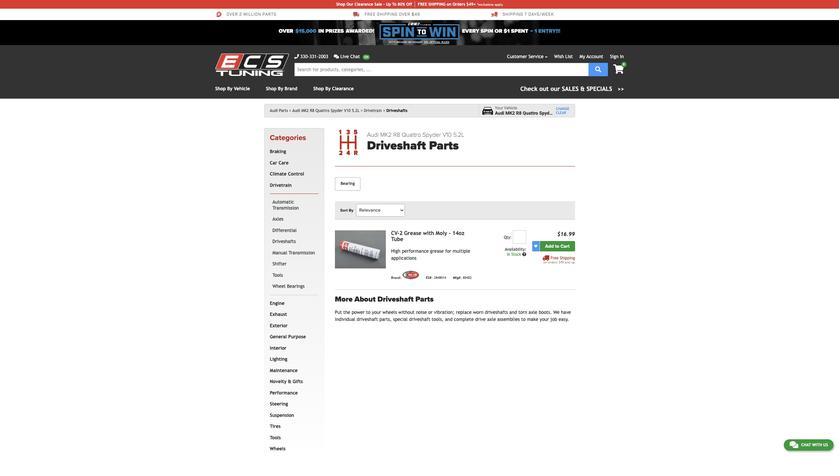 Task type: vqa. For each thing, say whether or not it's contained in the screenshot.
Est. Ship Date: Today
no



Task type: locate. For each thing, give the bounding box(es) containing it.
1 horizontal spatial 2
[[399, 230, 403, 237]]

by right sort
[[349, 208, 354, 213]]

1 horizontal spatial v10
[[443, 131, 452, 139]]

axle
[[529, 310, 537, 316], [487, 317, 496, 323]]

maintenance
[[270, 368, 298, 374]]

to down torn
[[521, 317, 526, 323]]

add to cart
[[545, 244, 570, 249]]

mfg#:
[[453, 277, 462, 280]]

1 vertical spatial on
[[543, 261, 547, 265]]

mk2 for audi mk2 r8 quattro spyder v10 5.2l driveshaft parts
[[380, 131, 392, 139]]

0 vertical spatial tools
[[273, 273, 283, 278]]

vibration;
[[434, 310, 455, 316]]

and up assemblies at the bottom
[[509, 310, 517, 316]]

& right sales
[[581, 85, 585, 92]]

with inside cv-2 grease with moly - 14oz tube
[[423, 230, 434, 237]]

manual transmission
[[273, 251, 315, 256]]

shop for shop by clearance
[[313, 86, 324, 91]]

your vehicle audi mk2 r8 quattro spyder v10 5.2l
[[495, 106, 573, 116]]

0 vertical spatial or
[[495, 28, 502, 34]]

bearings
[[287, 284, 305, 290]]

shop for shop our clearance sale - up to 80% off
[[336, 2, 345, 7]]

- left up
[[383, 2, 385, 7]]

2 for cv-
[[399, 230, 403, 237]]

to right "add"
[[555, 244, 559, 249]]

0 horizontal spatial quattro
[[316, 109, 330, 113]]

up
[[571, 261, 575, 265]]

over left $15,000 at the left top of page
[[279, 28, 293, 34]]

0 vertical spatial shipping
[[503, 12, 523, 17]]

shifter
[[273, 262, 287, 267]]

v10 inside audi mk2 r8 quattro spyder v10 5.2l driveshaft parts
[[443, 131, 452, 139]]

lighting link
[[269, 355, 317, 366]]

comments image left chat with us
[[790, 442, 799, 450]]

2 horizontal spatial r8
[[516, 111, 522, 116]]

chat
[[350, 54, 360, 59], [801, 444, 811, 448]]

0 vertical spatial driveshafts
[[386, 109, 407, 113]]

0 horizontal spatial over
[[227, 12, 238, 17]]

shipping left the 7
[[503, 12, 523, 17]]

0 horizontal spatial in
[[507, 252, 510, 257]]

chat right live
[[350, 54, 360, 59]]

add to wish list image
[[534, 245, 538, 248]]

r8 inside audi mk2 r8 quattro spyder v10 5.2l driveshaft parts
[[393, 131, 400, 139]]

comments image inside chat with us link
[[790, 442, 799, 450]]

change
[[556, 107, 569, 111]]

million
[[243, 12, 261, 17]]

steering
[[270, 402, 288, 407]]

1 horizontal spatial 5.2l
[[453, 131, 465, 139]]

no
[[389, 41, 393, 44]]

by
[[227, 86, 233, 91], [278, 86, 283, 91], [325, 86, 331, 91], [349, 208, 354, 213]]

have
[[561, 310, 571, 316]]

2
[[239, 12, 242, 17], [399, 230, 403, 237]]

comments image inside live chat link
[[334, 54, 339, 59]]

- inside the shop our clearance sale - up to 80% off link
[[383, 2, 385, 7]]

moly
[[436, 230, 447, 237]]

vehicle down ecs tuning image
[[234, 86, 250, 91]]

tools for bottom tools link
[[270, 436, 281, 441]]

by down ecs tuning image
[[227, 86, 233, 91]]

2 horizontal spatial 5.2l
[[564, 111, 573, 116]]

over 2 million parts
[[227, 12, 277, 17]]

spyder for audi mk2 r8 quattro spyder v10 5.2l
[[331, 109, 343, 113]]

sign in
[[610, 54, 624, 59]]

1 horizontal spatial mk2
[[380, 131, 392, 139]]

general purpose
[[270, 335, 306, 340]]

driveshaft down power
[[357, 317, 378, 323]]

0 vertical spatial chat
[[350, 54, 360, 59]]

0
[[623, 63, 625, 66]]

every
[[462, 28, 479, 34]]

category navigation element
[[264, 128, 324, 457]]

brand
[[285, 86, 297, 91]]

us
[[823, 444, 828, 448]]

80402
[[463, 277, 472, 280]]

free inside free shipping on orders $49 and up
[[551, 256, 559, 261]]

0 horizontal spatial spyder
[[331, 109, 343, 113]]

1 horizontal spatial comments image
[[790, 442, 799, 450]]

in left stock
[[507, 252, 510, 257]]

transmission down automatic
[[273, 206, 299, 211]]

r8 for audi mk2 r8 quattro spyder v10 5.2l driveshaft parts
[[393, 131, 400, 139]]

0 horizontal spatial 2
[[239, 12, 242, 17]]

0 vertical spatial axle
[[529, 310, 537, 316]]

2 vertical spatial to
[[521, 317, 526, 323]]

by left brand on the left top of page
[[278, 86, 283, 91]]

transmission inside manual transmission link
[[289, 251, 315, 256]]

0 vertical spatial comments image
[[334, 54, 339, 59]]

on right ping
[[447, 2, 451, 7]]

2 left the 'grease'
[[399, 230, 403, 237]]

comments image
[[334, 54, 339, 59], [790, 442, 799, 450]]

tools up wheel
[[273, 273, 283, 278]]

$49 inside free shipping on orders $49 and up
[[559, 261, 564, 265]]

0 vertical spatial &
[[581, 85, 585, 92]]

0 horizontal spatial drivetrain
[[270, 183, 292, 188]]

-
[[383, 2, 385, 7], [449, 230, 451, 237]]

1 driveshaft from the left
[[357, 317, 378, 323]]

by up the audi mk2 r8 quattro spyder v10 5.2l link
[[325, 86, 331, 91]]

chat with us link
[[784, 440, 834, 452]]

5.2l
[[352, 109, 360, 113], [564, 111, 573, 116], [453, 131, 465, 139]]

1 horizontal spatial quattro
[[402, 131, 421, 139]]

2 horizontal spatial to
[[555, 244, 559, 249]]

1 vertical spatial axle
[[487, 317, 496, 323]]

and left up
[[565, 261, 570, 265]]

0 horizontal spatial with
[[423, 230, 434, 237]]

quattro for audi mk2 r8 quattro spyder v10 5.2l
[[316, 109, 330, 113]]

parts
[[279, 109, 288, 113], [429, 139, 459, 153], [416, 295, 434, 304]]

drivetrain link
[[364, 109, 385, 113], [269, 180, 317, 191]]

tools inside drivetrain subcategories element
[[273, 273, 283, 278]]

audi mk2 r8 quattro spyder v10 5.2l driveshaft parts
[[367, 131, 465, 153]]

1 horizontal spatial &
[[581, 85, 585, 92]]

1 horizontal spatial free
[[551, 256, 559, 261]]

comments image left live
[[334, 54, 339, 59]]

0 vertical spatial clearance
[[355, 2, 373, 7]]

drivetrain inside 'category navigation' element
[[270, 183, 292, 188]]

free down add to cart
[[551, 256, 559, 261]]

1 vertical spatial &
[[288, 380, 291, 385]]

0 horizontal spatial clearance
[[332, 86, 354, 91]]

to inside button
[[555, 244, 559, 249]]

1 horizontal spatial shipping
[[560, 256, 575, 261]]

wish
[[554, 54, 564, 59]]

1 vertical spatial drivetrain
[[270, 183, 292, 188]]

& left gifts
[[288, 380, 291, 385]]

1 horizontal spatial and
[[509, 310, 517, 316]]

free for shipping
[[551, 256, 559, 261]]

mk2 inside audi mk2 r8 quattro spyder v10 5.2l driveshaft parts
[[380, 131, 392, 139]]

by for clearance
[[325, 86, 331, 91]]

my account
[[580, 54, 603, 59]]

sales
[[562, 85, 579, 92]]

1 vertical spatial clearance
[[332, 86, 354, 91]]

transmission for automatic
[[273, 206, 299, 211]]

up
[[386, 2, 391, 7]]

0 horizontal spatial to
[[366, 310, 371, 316]]

in right sign
[[620, 54, 624, 59]]

0 horizontal spatial 5.2l
[[352, 109, 360, 113]]

1 horizontal spatial driveshafts
[[386, 109, 407, 113]]

comments image for live
[[334, 54, 339, 59]]

suspension link
[[269, 411, 317, 422]]

1 vertical spatial $49
[[559, 261, 564, 265]]

1 vertical spatial or
[[428, 310, 433, 316]]

- right moly
[[449, 230, 451, 237]]

multiple
[[453, 249, 470, 254]]

driveshaft down noise
[[409, 317, 430, 323]]

0 vertical spatial on
[[447, 2, 451, 7]]

chat left us
[[801, 444, 811, 448]]

over left million on the left top
[[227, 12, 238, 17]]

free inside free shipping over $49 link
[[365, 12, 376, 17]]

quattro inside your vehicle audi mk2 r8 quattro spyder v10 5.2l
[[523, 111, 538, 116]]

1 vertical spatial shipping
[[560, 256, 575, 261]]

tools link up wheels
[[269, 433, 317, 444]]

0 vertical spatial with
[[423, 230, 434, 237]]

availability:
[[505, 247, 526, 252]]

wheel bearings
[[273, 284, 305, 290]]

2 horizontal spatial v10
[[555, 111, 563, 116]]

1 horizontal spatial clearance
[[355, 2, 373, 7]]

=
[[530, 28, 533, 34]]

0 horizontal spatial &
[[288, 380, 291, 385]]

0 vertical spatial 2
[[239, 12, 242, 17]]

to
[[555, 244, 559, 249], [366, 310, 371, 316], [521, 317, 526, 323]]

shop for shop by brand
[[266, 86, 277, 91]]

1 vertical spatial and
[[509, 310, 517, 316]]

1 horizontal spatial r8
[[393, 131, 400, 139]]

14oz
[[452, 230, 465, 237]]

and down vibration;
[[445, 317, 453, 323]]

5.2l for audi mk2 r8 quattro spyder v10 5.2l
[[352, 109, 360, 113]]

shop for shop by vehicle
[[215, 86, 226, 91]]

mk2
[[301, 109, 309, 113], [506, 111, 515, 116], [380, 131, 392, 139]]

5.2l inside audi mk2 r8 quattro spyder v10 5.2l driveshaft parts
[[453, 131, 465, 139]]

automatic transmission link
[[271, 197, 317, 214]]

your up parts,
[[372, 310, 381, 316]]

tools link up bearings
[[271, 270, 317, 282]]

axle down driveshafts
[[487, 317, 496, 323]]

$49 right over
[[412, 12, 420, 17]]

shipping down cart
[[560, 256, 575, 261]]

None number field
[[513, 231, 526, 244]]

1 horizontal spatial to
[[521, 317, 526, 323]]

braking
[[270, 149, 286, 155]]

1 vertical spatial free
[[551, 256, 559, 261]]

$49 right orders
[[559, 261, 564, 265]]

with left moly
[[423, 230, 434, 237]]

0 horizontal spatial shipping
[[503, 12, 523, 17]]

audi for audi mk2 r8 quattro spyder v10 5.2l driveshaft parts
[[367, 131, 379, 139]]

exterior link
[[269, 321, 317, 332]]

330-
[[300, 54, 309, 59]]

transmission inside automatic transmission link
[[273, 206, 299, 211]]

wheels
[[383, 310, 397, 316]]

1 horizontal spatial drivetrain link
[[364, 109, 385, 113]]

tube
[[391, 236, 403, 243]]

with inside chat with us link
[[812, 444, 822, 448]]

bearing link
[[335, 177, 360, 191]]

driveshafts
[[485, 310, 508, 316]]

1 horizontal spatial chat
[[801, 444, 811, 448]]

clear
[[556, 111, 566, 115]]

r8 for audi mk2 r8 quattro spyder v10 5.2l
[[310, 109, 314, 113]]

1 vertical spatial in
[[507, 252, 510, 257]]

tools
[[273, 273, 283, 278], [270, 436, 281, 441]]

1 horizontal spatial on
[[543, 261, 547, 265]]

to right power
[[366, 310, 371, 316]]

1 vertical spatial driveshafts
[[273, 239, 296, 245]]

vehicle right your
[[504, 106, 517, 110]]

0 horizontal spatial driveshafts
[[273, 239, 296, 245]]

1 horizontal spatial driveshaft
[[409, 317, 430, 323]]

& for sales
[[581, 85, 585, 92]]

0 horizontal spatial mk2
[[301, 109, 309, 113]]

customer service
[[507, 54, 544, 59]]

v10
[[344, 109, 351, 113], [555, 111, 563, 116], [443, 131, 452, 139]]

your
[[372, 310, 381, 316], [540, 317, 549, 323]]

on inside free shipping on orders $49 and up
[[543, 261, 547, 265]]

0 vertical spatial drivetrain link
[[364, 109, 385, 113]]

climate control
[[270, 172, 304, 177]]

1 vertical spatial transmission
[[289, 251, 315, 256]]

0 horizontal spatial axle
[[487, 317, 496, 323]]

1 vertical spatial with
[[812, 444, 822, 448]]

1 vertical spatial 2
[[399, 230, 403, 237]]

interior link
[[269, 343, 317, 355]]

spyder inside audi mk2 r8 quattro spyder v10 5.2l driveshaft parts
[[423, 131, 441, 139]]

clearance for our
[[355, 2, 373, 7]]

1 vertical spatial parts
[[429, 139, 459, 153]]

0 vertical spatial -
[[383, 2, 385, 7]]

power
[[352, 310, 365, 316]]

1 horizontal spatial or
[[495, 28, 502, 34]]

0 horizontal spatial r8
[[310, 109, 314, 113]]

with left us
[[812, 444, 822, 448]]

1 vertical spatial vehicle
[[504, 106, 517, 110]]

2 left million on the left top
[[239, 12, 242, 17]]

spyder
[[331, 109, 343, 113], [539, 111, 554, 116], [423, 131, 441, 139]]

tools down tires
[[270, 436, 281, 441]]

0 horizontal spatial free
[[365, 12, 376, 17]]

tools,
[[432, 317, 444, 323]]

0 vertical spatial parts
[[279, 109, 288, 113]]

free down shop our clearance sale - up to 80% off at the top of page
[[365, 12, 376, 17]]

clearance up the audi mk2 r8 quattro spyder v10 5.2l link
[[332, 86, 354, 91]]

sort by
[[340, 208, 354, 213]]

axle up make on the bottom right
[[529, 310, 537, 316]]

v10 for audi mk2 r8 quattro spyder v10 5.2l
[[344, 109, 351, 113]]

axles link
[[271, 214, 317, 225]]

0 horizontal spatial or
[[428, 310, 433, 316]]

es#2848014 - 80402 - cv-2 grease with moly - 14oz tube - high performance grease for multiple applications - redline - audi bmw volkswagen mercedes benz mini porsche image
[[335, 231, 386, 269]]

control
[[288, 172, 304, 177]]

sales & specials
[[562, 85, 612, 92]]

braking link
[[269, 146, 317, 158]]

0 horizontal spatial drivetrain link
[[269, 180, 317, 191]]

quattro inside audi mk2 r8 quattro spyder v10 5.2l driveshaft parts
[[402, 131, 421, 139]]

0 horizontal spatial chat
[[350, 54, 360, 59]]

audi inside audi mk2 r8 quattro spyder v10 5.2l driveshaft parts
[[367, 131, 379, 139]]

entry!!!
[[538, 28, 560, 34]]

1 vertical spatial comments image
[[790, 442, 799, 450]]

your down the boots.
[[540, 317, 549, 323]]

r8 inside your vehicle audi mk2 r8 quattro spyder v10 5.2l
[[516, 111, 522, 116]]

0 horizontal spatial v10
[[344, 109, 351, 113]]

wish list
[[554, 54, 573, 59]]

ecs tuning 'spin to win' contest logo image
[[380, 23, 459, 40]]

2 horizontal spatial and
[[565, 261, 570, 265]]

2 driveshaft from the left
[[409, 317, 430, 323]]

0 horizontal spatial $49
[[412, 12, 420, 17]]

1 horizontal spatial with
[[812, 444, 822, 448]]

2 horizontal spatial mk2
[[506, 111, 515, 116]]

transmission down driveshafts link
[[289, 251, 315, 256]]

1 vertical spatial -
[[449, 230, 451, 237]]

& inside 'category navigation' element
[[288, 380, 291, 385]]

or left $1
[[495, 28, 502, 34]]

or right noise
[[428, 310, 433, 316]]

clearance right our on the top
[[355, 2, 373, 7]]

1 vertical spatial your
[[540, 317, 549, 323]]

& for novelty
[[288, 380, 291, 385]]

shop by vehicle
[[215, 86, 250, 91]]

1 horizontal spatial drivetrain
[[364, 109, 382, 113]]

1 vertical spatial tools
[[270, 436, 281, 441]]

on left orders
[[543, 261, 547, 265]]

0 vertical spatial free
[[365, 12, 376, 17]]

1 vertical spatial drivetrain link
[[269, 180, 317, 191]]

search image
[[595, 66, 601, 72]]

0 horizontal spatial driveshaft
[[357, 317, 378, 323]]

0 vertical spatial and
[[565, 261, 570, 265]]

parts
[[263, 12, 277, 17]]

differential
[[273, 228, 297, 233]]

1 horizontal spatial over
[[279, 28, 293, 34]]

0 horizontal spatial vehicle
[[234, 86, 250, 91]]

2 inside cv-2 grease with moly - 14oz tube
[[399, 230, 403, 237]]



Task type: describe. For each thing, give the bounding box(es) containing it.
special
[[393, 317, 408, 323]]

sale
[[374, 2, 382, 7]]

climate
[[270, 172, 287, 177]]

ship
[[428, 2, 437, 7]]

audi for audi mk2 r8 quattro spyder v10 5.2l
[[292, 109, 300, 113]]

in stock
[[507, 252, 522, 257]]

clearance for by
[[332, 86, 354, 91]]

shop by vehicle link
[[215, 86, 250, 91]]

$49+
[[466, 2, 476, 7]]

and inside free shipping on orders $49 and up
[[565, 261, 570, 265]]

noise
[[416, 310, 427, 316]]

necessary.
[[408, 41, 423, 44]]

question circle image
[[522, 253, 526, 257]]

manual
[[273, 251, 287, 256]]

1 vertical spatial to
[[366, 310, 371, 316]]

add
[[545, 244, 554, 249]]

v10 for audi mk2 r8 quattro spyder v10 5.2l driveshaft parts
[[443, 131, 452, 139]]

job
[[550, 317, 557, 323]]

ecs tuning image
[[215, 54, 289, 76]]

drivetrain subcategories element
[[270, 194, 318, 296]]

suspension
[[270, 413, 294, 419]]

over for over $15,000 in prizes
[[279, 28, 293, 34]]

1 vertical spatial driveshaft
[[378, 295, 414, 304]]

wheels link
[[269, 444, 317, 456]]

categories
[[270, 134, 306, 142]]

spyder inside your vehicle audi mk2 r8 quattro spyder v10 5.2l
[[539, 111, 554, 116]]

quattro for audi mk2 r8 quattro spyder v10 5.2l driveshaft parts
[[402, 131, 421, 139]]

off
[[406, 2, 412, 7]]

es#:
[[426, 277, 433, 280]]

replace
[[456, 310, 472, 316]]

phone image
[[294, 54, 299, 59]]

live chat link
[[334, 53, 370, 60]]

put the power to your wheels without noise or vibration; replace worn driveshafts and torn axle boots. we have individual driveshaft parts, special driveshaft tools, and complete drive axle assemblies to make your job easy.
[[335, 310, 571, 323]]

driveshafts inside drivetrain subcategories element
[[273, 239, 296, 245]]

mk2 for audi mk2 r8 quattro spyder v10 5.2l
[[301, 109, 309, 113]]

engine
[[270, 301, 285, 306]]

brand:
[[391, 277, 401, 280]]

vehicle inside your vehicle audi mk2 r8 quattro spyder v10 5.2l
[[504, 106, 517, 110]]

audi for audi parts
[[270, 109, 278, 113]]

es#: 2848014
[[426, 277, 446, 280]]

wheels
[[270, 447, 286, 452]]

transmission for manual
[[289, 251, 315, 256]]

$16.99
[[557, 231, 575, 238]]

bearing
[[341, 182, 355, 186]]

customer
[[507, 54, 527, 59]]

worn
[[473, 310, 484, 316]]

cv-
[[391, 230, 399, 237]]

or inside put the power to your wheels without noise or vibration; replace worn driveshafts and torn axle boots. we have individual driveshaft parts, special driveshaft tools, and complete drive axle assemblies to make your job easy.
[[428, 310, 433, 316]]

5.2l inside your vehicle audi mk2 r8 quattro spyder v10 5.2l
[[564, 111, 573, 116]]

2 vertical spatial parts
[[416, 295, 434, 304]]

rules
[[441, 41, 449, 44]]

sign
[[610, 54, 619, 59]]

shop by clearance link
[[313, 86, 354, 91]]

every spin or $1 spent = 1 entry!!!
[[462, 28, 560, 34]]

shipping 7 days/week
[[503, 12, 554, 17]]

free shipping on orders $49 and up
[[543, 256, 575, 265]]

torn
[[518, 310, 527, 316]]

shopping cart image
[[613, 65, 624, 74]]

make
[[527, 317, 538, 323]]

tires
[[270, 425, 281, 430]]

orders
[[453, 2, 465, 7]]

wish list link
[[554, 54, 573, 59]]

over
[[399, 12, 410, 17]]

general
[[270, 335, 287, 340]]

0 vertical spatial tools link
[[271, 270, 317, 282]]

orders
[[548, 261, 558, 265]]

shipping 7 days/week link
[[491, 11, 554, 17]]

2 vertical spatial and
[[445, 317, 453, 323]]

drive
[[475, 317, 486, 323]]

shipping inside free shipping on orders $49 and up
[[560, 256, 575, 261]]

2 for over
[[239, 12, 242, 17]]

0 horizontal spatial on
[[447, 2, 451, 7]]

service
[[529, 54, 544, 59]]

your
[[495, 106, 503, 110]]

Search text field
[[294, 63, 588, 76]]

general purpose link
[[269, 332, 317, 343]]

cv-2 grease with moly - 14oz tube
[[391, 230, 465, 243]]

tools for the topmost tools link
[[273, 273, 283, 278]]

1 vertical spatial chat
[[801, 444, 811, 448]]

chat with us
[[801, 444, 828, 448]]

purchase
[[394, 41, 407, 44]]

v10 inside your vehicle audi mk2 r8 quattro spyder v10 5.2l
[[555, 111, 563, 116]]

high performance grease for multiple applications
[[391, 249, 470, 261]]

car care
[[270, 160, 289, 166]]

audi inside your vehicle audi mk2 r8 quattro spyder v10 5.2l
[[495, 111, 504, 116]]

drivetrain for the bottommost drivetrain link
[[270, 183, 292, 188]]

driveshaft inside audi mk2 r8 quattro spyder v10 5.2l driveshaft parts
[[367, 139, 426, 153]]

maintenance link
[[269, 366, 317, 377]]

- inside cv-2 grease with moly - 14oz tube
[[449, 230, 451, 237]]

1 vertical spatial tools link
[[269, 433, 317, 444]]

by for brand
[[278, 86, 283, 91]]

clear link
[[556, 111, 569, 115]]

5.2l for audi mk2 r8 quattro spyder v10 5.2l driveshaft parts
[[453, 131, 465, 139]]

shop by brand
[[266, 86, 297, 91]]

redline - corporate logo image
[[403, 271, 419, 280]]

no purchase necessary. see official rules .
[[389, 41, 450, 44]]

audi mk2 r8 quattro spyder v10 5.2l
[[292, 109, 360, 113]]

by for vehicle
[[227, 86, 233, 91]]

1 horizontal spatial in
[[620, 54, 624, 59]]

sort
[[340, 208, 348, 213]]

about
[[355, 295, 376, 304]]

0 link
[[608, 62, 627, 75]]

performance
[[270, 391, 298, 396]]

add to cart button
[[540, 241, 575, 252]]

mk2 inside your vehicle audi mk2 r8 quattro spyder v10 5.2l
[[506, 111, 515, 116]]

0 horizontal spatial your
[[372, 310, 381, 316]]

customer service button
[[507, 53, 548, 60]]

spyder for audi mk2 r8 quattro spyder v10 5.2l driveshaft parts
[[423, 131, 441, 139]]

more about driveshaft parts
[[335, 295, 434, 304]]

0 vertical spatial vehicle
[[234, 86, 250, 91]]

car care link
[[269, 158, 317, 169]]

live chat
[[340, 54, 360, 59]]

without
[[398, 310, 415, 316]]

driveshafts link
[[271, 237, 317, 248]]

wheel bearings link
[[271, 282, 317, 293]]

easy.
[[559, 317, 569, 323]]

drivetrain for the rightmost drivetrain link
[[364, 109, 382, 113]]

parts inside audi mk2 r8 quattro spyder v10 5.2l driveshaft parts
[[429, 139, 459, 153]]

0 vertical spatial $49
[[412, 12, 420, 17]]

performance link
[[269, 388, 317, 399]]

shifter link
[[271, 259, 317, 270]]

free for shipping
[[365, 12, 376, 17]]

over for over 2 million parts
[[227, 12, 238, 17]]

.
[[449, 41, 450, 44]]

comments image for chat
[[790, 442, 799, 450]]

performance
[[402, 249, 429, 254]]

*exclusions apply link
[[477, 2, 503, 7]]



